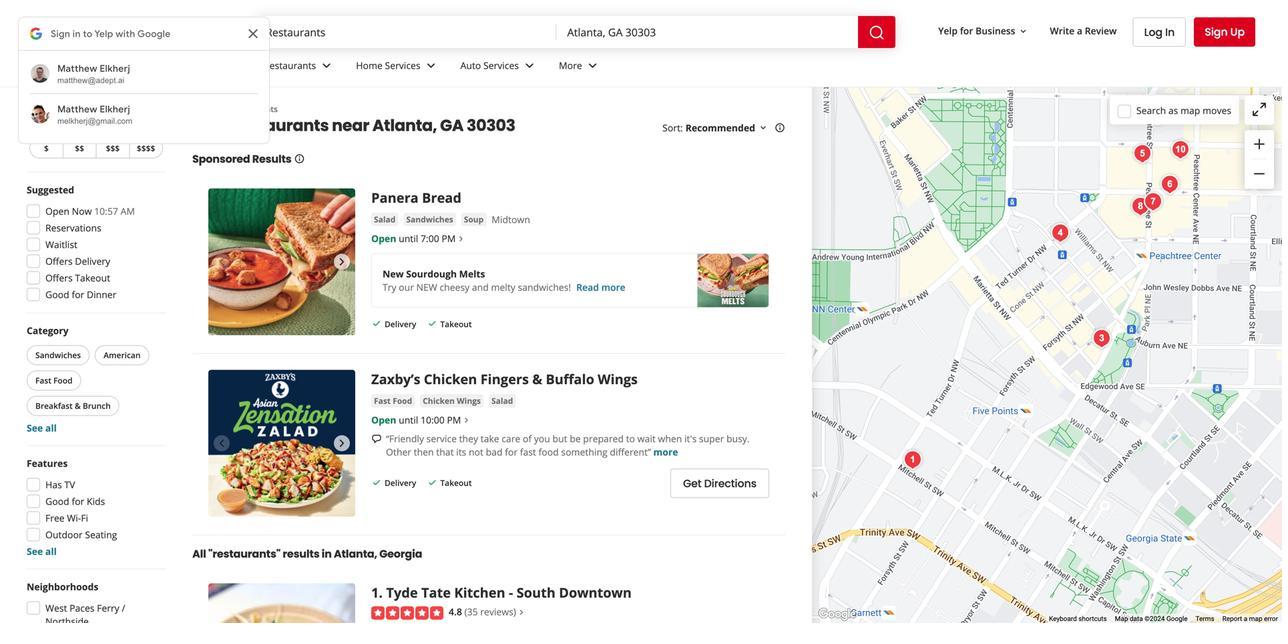 Task type: locate. For each thing, give the bounding box(es) containing it.
1 all from the top
[[45, 422, 57, 435]]

1 horizontal spatial services
[[484, 59, 519, 72]]

services for auto services
[[484, 59, 519, 72]]

near
[[332, 114, 369, 137]]

chicken up 10:00
[[423, 396, 455, 407]]

offers for offers delivery
[[45, 255, 73, 268]]

1 vertical spatial map
[[1249, 616, 1263, 624]]

sandwiches button down category
[[27, 346, 90, 366]]

for inside button
[[960, 24, 973, 37]]

slideshow element
[[208, 189, 355, 336], [208, 370, 355, 517]]

1 next image from the top
[[334, 254, 350, 270]]

$$$$
[[137, 143, 155, 154]]

results
[[252, 152, 292, 167]]

see
[[27, 422, 43, 435], [27, 546, 43, 558]]

for inside features "group"
[[72, 496, 84, 508]]

1 vertical spatial food
[[393, 396, 412, 407]]

for inside the suggested group
[[72, 289, 84, 301]]

a inside write a review link
[[1077, 24, 1083, 37]]

0 vertical spatial &
[[532, 370, 542, 389]]

24 chevron down v2 image left the home
[[319, 58, 335, 74]]

16 checkmark v2 image
[[371, 319, 382, 329], [371, 478, 382, 489], [427, 478, 438, 489]]

2 good from the top
[[45, 496, 69, 508]]

0 horizontal spatial a
[[1077, 24, 1083, 37]]

see all button down outdoor
[[27, 546, 57, 558]]

services right the home
[[385, 59, 420, 72]]

1 slideshow element from the top
[[208, 189, 355, 336]]

0 vertical spatial pm
[[442, 232, 456, 245]]

salad down the panera
[[374, 214, 396, 225]]

you
[[534, 433, 550, 445]]

new sourdough melts try our new cheesy and melty sandwiches! read more
[[383, 268, 626, 294]]

takeout inside the suggested group
[[75, 272, 110, 285]]

24 chevron down v2 image
[[423, 58, 439, 74], [585, 58, 601, 74]]

salad down zaxby's chicken fingers & buffalo wings link
[[492, 396, 513, 407]]

now
[[72, 205, 92, 218]]

sandwiches up 7:00
[[406, 214, 453, 225]]

next image
[[334, 254, 350, 270], [334, 436, 350, 452]]

for inside "friendly service they take care of you but be prepared to wait when it's super busy. other then that its not bad for fast food something different"
[[505, 446, 518, 459]]

0 horizontal spatial 16 chevron right v2 image
[[456, 234, 466, 244]]

1 vertical spatial sandwiches
[[35, 350, 81, 361]]

& left brunch
[[75, 401, 81, 412]]

0 vertical spatial offers
[[45, 255, 73, 268]]

1 good from the top
[[45, 289, 69, 301]]

takeout down its
[[440, 478, 472, 489]]

good inside the suggested group
[[45, 289, 69, 301]]

auto
[[461, 59, 481, 72]]

& right fingers
[[532, 370, 542, 389]]

see all for features
[[27, 546, 57, 558]]

24 chevron down v2 image right more
[[585, 58, 601, 74]]

category group
[[24, 324, 166, 435]]

2 next image from the top
[[334, 436, 350, 452]]

salad button down zaxby's chicken fingers & buffalo wings link
[[489, 395, 516, 408]]

report
[[1223, 616, 1243, 624]]

1 24 chevron down v2 image from the left
[[423, 58, 439, 74]]

neighborhoods group
[[23, 581, 166, 624]]

open until 7:00 pm
[[371, 232, 456, 245]]

2 24 chevron down v2 image from the left
[[585, 58, 601, 74]]

see for features
[[27, 546, 43, 558]]

sandwiches button up 7:00
[[404, 213, 456, 226]]

0 vertical spatial see
[[27, 422, 43, 435]]

0 vertical spatial sandwiches
[[406, 214, 453, 225]]

24 chevron down v2 image for home services
[[423, 58, 439, 74]]

0 vertical spatial more
[[602, 281, 626, 294]]

all for category
[[45, 422, 57, 435]]

1 vertical spatial see
[[27, 546, 43, 558]]

atlanta,
[[372, 114, 437, 137], [334, 547, 377, 562]]

next image for panera
[[334, 254, 350, 270]]

next image left new
[[334, 254, 350, 270]]

salad for leftmost salad link's salad 'button'
[[374, 214, 396, 225]]

1 horizontal spatial salad button
[[489, 395, 516, 408]]

1 vertical spatial see all
[[27, 546, 57, 558]]

services right auto
[[484, 59, 519, 72]]

2 24 chevron down v2 image from the left
[[522, 58, 538, 74]]

delivery up offers takeout
[[75, 255, 110, 268]]

16 chevron right v2 image down "soup" link
[[456, 234, 466, 244]]

map for error
[[1249, 616, 1263, 624]]

see down breakfast in the left of the page
[[27, 422, 43, 435]]

None field
[[255, 16, 557, 48], [557, 16, 858, 48]]

0 horizontal spatial fast
[[35, 375, 51, 386]]

1 horizontal spatial 16 chevron right v2 image
[[516, 608, 527, 619]]

food
[[53, 375, 73, 386], [393, 396, 412, 407]]

sign up
[[1205, 24, 1245, 39]]

1 vertical spatial 16 chevron right v2 image
[[516, 608, 527, 619]]

1 . tyde tate kitchen - south downtown
[[371, 584, 632, 602]]

all inside features "group"
[[45, 546, 57, 558]]

until left 7:00
[[399, 232, 418, 245]]

1 horizontal spatial 16 info v2 image
[[775, 123, 785, 133]]

r3 rosendale concepts image
[[1127, 193, 1154, 220]]

all inside category "group"
[[45, 422, 57, 435]]

salad button
[[371, 213, 398, 226], [489, 395, 516, 408]]

1 vertical spatial chicken
[[423, 396, 455, 407]]

terms
[[1196, 616, 1215, 624]]

16 chevron right v2 image
[[456, 234, 466, 244], [516, 608, 527, 619]]

more
[[602, 281, 626, 294], [654, 446, 678, 459]]

None search field
[[255, 16, 896, 48]]

panera bread
[[371, 189, 462, 207]]

previous image
[[214, 254, 230, 270]]

read
[[576, 281, 599, 294]]

1 vertical spatial slideshow element
[[208, 370, 355, 517]]

1 vertical spatial open
[[371, 232, 396, 245]]

0 horizontal spatial salad button
[[371, 213, 398, 226]]

0 horizontal spatial 24 chevron down v2 image
[[423, 58, 439, 74]]

0 horizontal spatial sandwiches button
[[27, 346, 90, 366]]

until for panera
[[399, 232, 418, 245]]

4.8 star rating image
[[371, 607, 444, 620]]

1 vertical spatial good
[[45, 496, 69, 508]]

but
[[553, 433, 567, 445]]

offers
[[45, 255, 73, 268], [45, 272, 73, 285]]

see all inside category "group"
[[27, 422, 57, 435]]

1 vertical spatial sandwiches button
[[27, 346, 90, 366]]

24 chevron down v2 image left auto
[[423, 58, 439, 74]]

2 vertical spatial open
[[371, 414, 396, 427]]

1 services from the left
[[385, 59, 420, 72]]

fingers
[[481, 370, 529, 389]]

1 vertical spatial atlanta,
[[334, 547, 377, 562]]

1 vertical spatial fast
[[374, 396, 391, 407]]

log
[[1145, 25, 1163, 40]]

salad for salad 'button' for the bottom salad link
[[492, 396, 513, 407]]

0 vertical spatial map
[[1181, 104, 1201, 117]]

1 vertical spatial wings
[[457, 396, 481, 407]]

2 see from the top
[[27, 546, 43, 558]]

sandwiches button
[[404, 213, 456, 226], [27, 346, 90, 366]]

pm down chicken wings link
[[447, 414, 461, 427]]

wings
[[598, 370, 638, 389], [457, 396, 481, 407]]

0 horizontal spatial sandwiches
[[35, 350, 81, 361]]

1 vertical spatial pm
[[447, 414, 461, 427]]

$$ button
[[63, 138, 96, 159]]

-
[[509, 584, 513, 602]]

& inside button
[[75, 401, 81, 412]]

it's
[[685, 433, 697, 445]]

good up free
[[45, 496, 69, 508]]

more down when
[[654, 446, 678, 459]]

16 checkmark v2 image
[[427, 319, 438, 329]]

good for good for dinner
[[45, 289, 69, 301]]

outdoor seating
[[45, 529, 117, 542]]

1 vertical spatial &
[[75, 401, 81, 412]]

good inside features "group"
[[45, 496, 69, 508]]

food up breakfast in the left of the page
[[53, 375, 73, 386]]

0 horizontal spatial fast food button
[[27, 371, 81, 391]]

for up wi-
[[72, 496, 84, 508]]

offers for offers takeout
[[45, 272, 73, 285]]

pm right 7:00
[[442, 232, 456, 245]]

services inside the auto services link
[[484, 59, 519, 72]]

for down offers takeout
[[72, 289, 84, 301]]

1 horizontal spatial 24 chevron down v2 image
[[585, 58, 601, 74]]

0 horizontal spatial map
[[1181, 104, 1201, 117]]

delivery left 16 checkmark v2 image
[[385, 319, 416, 330]]

1 see all button from the top
[[27, 422, 57, 435]]

see all button
[[27, 422, 57, 435], [27, 546, 57, 558]]

fast
[[35, 375, 51, 386], [374, 396, 391, 407]]

16 chevron right v2 image down tyde tate kitchen - south downtown link
[[516, 608, 527, 619]]

fast food button up breakfast in the left of the page
[[27, 371, 81, 391]]

all down outdoor
[[45, 546, 57, 558]]

1 vertical spatial next image
[[334, 436, 350, 452]]

1 horizontal spatial wings
[[598, 370, 638, 389]]

write a review link
[[1045, 19, 1122, 43]]

see all inside features "group"
[[27, 546, 57, 558]]

16 info v2 image right results
[[294, 154, 305, 164]]

auto services
[[461, 59, 519, 72]]

reviews)
[[480, 606, 516, 619]]

yelp for business
[[939, 24, 1016, 37]]

2 all from the top
[[45, 546, 57, 558]]

food inside category "group"
[[53, 375, 73, 386]]

next image left 16 speech v2 icon
[[334, 436, 350, 452]]

map right as
[[1181, 104, 1201, 117]]

northside
[[45, 616, 89, 624]]

map left error in the bottom of the page
[[1249, 616, 1263, 624]]

1 24 chevron down v2 image from the left
[[319, 58, 335, 74]]

1 vertical spatial offers
[[45, 272, 73, 285]]

fast food button down zaxby's
[[371, 395, 415, 408]]

0 vertical spatial fast
[[35, 375, 51, 386]]

2 none field from the left
[[557, 16, 858, 48]]

salad button for the bottom salad link
[[489, 395, 516, 408]]

a right the write
[[1077, 24, 1083, 37]]

1 horizontal spatial food
[[393, 396, 412, 407]]

1 vertical spatial all
[[45, 546, 57, 558]]

sandwiches inside "link"
[[406, 214, 453, 225]]

$$$$ button
[[129, 138, 163, 159]]

1 vertical spatial fast food button
[[371, 395, 415, 408]]

open up new
[[371, 232, 396, 245]]

waitlist
[[45, 238, 77, 251]]

2 see all from the top
[[27, 546, 57, 558]]

0 vertical spatial slideshow element
[[208, 189, 355, 336]]

0 vertical spatial good
[[45, 289, 69, 301]]

for down care
[[505, 446, 518, 459]]

24 chevron down v2 image inside home services 'link'
[[423, 58, 439, 74]]

delivery inside the suggested group
[[75, 255, 110, 268]]

16 chevron down v2 image
[[758, 123, 769, 133]]

other
[[386, 446, 411, 459]]

sandwiches link
[[404, 213, 456, 227]]

1 horizontal spatial map
[[1249, 616, 1263, 624]]

kids
[[87, 496, 105, 508]]

blossom tree image
[[1089, 326, 1115, 352]]

24 chevron down v2 image for more
[[585, 58, 601, 74]]

1 horizontal spatial sandwiches button
[[404, 213, 456, 226]]

0 vertical spatial open
[[45, 205, 69, 218]]

delivery down other
[[385, 478, 416, 489]]

features
[[27, 458, 68, 470]]

24 chevron down v2 image right 'auto services'
[[522, 58, 538, 74]]

0 vertical spatial see all
[[27, 422, 57, 435]]

none field address, neighborhood, city, state or zip
[[557, 16, 858, 48]]

all down breakfast in the left of the page
[[45, 422, 57, 435]]

good down offers takeout
[[45, 289, 69, 301]]

get directions
[[683, 477, 757, 492]]

16 checkmark v2 image down 16 speech v2 icon
[[371, 478, 382, 489]]

1 none field from the left
[[255, 16, 557, 48]]

1 see all from the top
[[27, 422, 57, 435]]

map
[[1181, 104, 1201, 117], [1249, 616, 1263, 624]]

2 services from the left
[[484, 59, 519, 72]]

see all down outdoor
[[27, 546, 57, 558]]

1 horizontal spatial fast food button
[[371, 395, 415, 408]]

panera bread link
[[371, 189, 462, 207]]

1 vertical spatial until
[[399, 414, 418, 427]]

good for dinner
[[45, 289, 116, 301]]

0 vertical spatial salad button
[[371, 213, 398, 226]]

takeout up dinner
[[75, 272, 110, 285]]

$ button
[[29, 138, 63, 159]]

1 horizontal spatial sandwiches
[[406, 214, 453, 225]]

fi
[[81, 512, 88, 525]]

until
[[399, 232, 418, 245], [399, 414, 418, 427]]

all for features
[[45, 546, 57, 558]]

american
[[104, 350, 141, 361]]

tyde
[[386, 584, 418, 602]]

salad link
[[371, 213, 398, 227], [489, 395, 516, 408]]

16 chevron right v2 image inside (35 reviews) "link"
[[516, 608, 527, 619]]

panera
[[371, 189, 419, 207]]

16 info v2 image right 16 chevron down v2 icon
[[775, 123, 785, 133]]

0 vertical spatial see all button
[[27, 422, 57, 435]]

1 vertical spatial takeout
[[440, 319, 472, 330]]

fast up breakfast in the left of the page
[[35, 375, 51, 386]]

2 until from the top
[[399, 414, 418, 427]]

report a map error
[[1223, 616, 1278, 624]]

atlanta, right "in"
[[334, 547, 377, 562]]

0 horizontal spatial more
[[602, 281, 626, 294]]

moves
[[1203, 104, 1232, 117]]

open up 16 speech v2 icon
[[371, 414, 396, 427]]

1 horizontal spatial 24 chevron down v2 image
[[522, 58, 538, 74]]

wait
[[638, 433, 656, 445]]

1 vertical spatial fast food
[[374, 396, 412, 407]]

0 vertical spatial all
[[45, 422, 57, 435]]

see up neighborhoods
[[27, 546, 43, 558]]

16 info v2 image
[[775, 123, 785, 133], [294, 154, 305, 164]]

0 vertical spatial 16 info v2 image
[[775, 123, 785, 133]]

seating
[[85, 529, 117, 542]]

0 horizontal spatial salad
[[374, 214, 396, 225]]

0 horizontal spatial &
[[75, 401, 81, 412]]

1 horizontal spatial salad link
[[489, 395, 516, 408]]

see all button down breakfast in the left of the page
[[27, 422, 57, 435]]

restaurants
[[264, 59, 316, 72], [231, 104, 278, 115], [230, 114, 329, 137]]

slideshow element for panera
[[208, 189, 355, 336]]

food down zaxby's
[[393, 396, 412, 407]]

map
[[1115, 616, 1128, 624]]

"friendly service they take care of you but be prepared to wait when it's super busy. other then that its not bad for fast food something different"
[[386, 433, 750, 459]]

fast down zaxby's
[[374, 396, 391, 407]]

1 horizontal spatial fast
[[374, 396, 391, 407]]

fast food up breakfast in the left of the page
[[35, 375, 73, 386]]

salad
[[374, 214, 396, 225], [492, 396, 513, 407]]

suggested group
[[23, 183, 166, 306]]

fast food down zaxby's
[[374, 396, 412, 407]]

1 vertical spatial salad
[[492, 396, 513, 407]]

0 vertical spatial salad
[[374, 214, 396, 225]]

24 chevron down v2 image inside the auto services link
[[522, 58, 538, 74]]

1 until from the top
[[399, 232, 418, 245]]

pm for chicken
[[447, 414, 461, 427]]

offers down offers delivery
[[45, 272, 73, 285]]

see inside category "group"
[[27, 422, 43, 435]]

0 vertical spatial until
[[399, 232, 418, 245]]

2 see all button from the top
[[27, 546, 57, 558]]

map region
[[686, 0, 1282, 624]]

16 checkmark v2 image left 16 checkmark v2 image
[[371, 319, 382, 329]]

atlanta, left ga
[[372, 114, 437, 137]]

1 vertical spatial salad button
[[489, 395, 516, 408]]

services inside home services 'link'
[[385, 59, 420, 72]]

1 vertical spatial salad link
[[489, 395, 516, 408]]

2 offers from the top
[[45, 272, 73, 285]]

(35 reviews)
[[465, 606, 516, 619]]

24 chevron down v2 image inside restaurants link
[[319, 58, 335, 74]]

0 horizontal spatial fast food
[[35, 375, 73, 386]]

0 vertical spatial fast food
[[35, 375, 73, 386]]

1 horizontal spatial salad
[[492, 396, 513, 407]]

see all down breakfast in the left of the page
[[27, 422, 57, 435]]

1 vertical spatial a
[[1244, 616, 1248, 624]]

0 vertical spatial a
[[1077, 24, 1083, 37]]

see inside features "group"
[[27, 546, 43, 558]]

sourdough
[[406, 268, 457, 280]]

2 slideshow element from the top
[[208, 370, 355, 517]]

salad link down the panera
[[371, 213, 398, 227]]

1 offers from the top
[[45, 255, 73, 268]]

free
[[45, 512, 65, 525]]

0 horizontal spatial food
[[53, 375, 73, 386]]

keyboard shortcuts button
[[1049, 615, 1107, 624]]

a right the report
[[1244, 616, 1248, 624]]

report a map error link
[[1223, 616, 1278, 624]]

zoom in image
[[1252, 136, 1268, 152]]

melts
[[459, 268, 485, 280]]

1 vertical spatial delivery
[[385, 319, 416, 330]]

sandwiches inside category "group"
[[35, 350, 81, 361]]

"friendly
[[386, 433, 424, 445]]

group
[[1245, 130, 1274, 189]]

1 horizontal spatial more
[[654, 446, 678, 459]]

see all button for features
[[27, 546, 57, 558]]

google image
[[816, 606, 860, 624]]

wings up 16 chevron right v2 image
[[457, 396, 481, 407]]

wings right the buffalo on the left bottom of page
[[598, 370, 638, 389]]

0 vertical spatial food
[[53, 375, 73, 386]]

salad button down the panera
[[371, 213, 398, 226]]

1 vertical spatial see all button
[[27, 546, 57, 558]]

24 chevron down v2 image
[[319, 58, 335, 74], [522, 58, 538, 74]]

open down the suggested
[[45, 205, 69, 218]]

.
[[379, 584, 383, 602]]

more right read
[[602, 281, 626, 294]]

24 chevron down v2 image inside more link
[[585, 58, 601, 74]]

takeout right 16 checkmark v2 image
[[440, 319, 472, 330]]

0 horizontal spatial wings
[[457, 396, 481, 407]]

chicken inside button
[[423, 396, 455, 407]]

sponsored results
[[192, 152, 292, 167]]

1 see from the top
[[27, 422, 43, 435]]

1 horizontal spatial a
[[1244, 616, 1248, 624]]

offers down waitlist
[[45, 255, 73, 268]]

0 horizontal spatial 24 chevron down v2 image
[[319, 58, 335, 74]]

0 horizontal spatial salad link
[[371, 213, 398, 227]]

see for category
[[27, 422, 43, 435]]

sign up link
[[1194, 17, 1256, 47]]

0 horizontal spatial services
[[385, 59, 420, 72]]

chicken up chicken wings
[[424, 370, 477, 389]]

0 vertical spatial takeout
[[75, 272, 110, 285]]

services for home services
[[385, 59, 420, 72]]

alma cocina - atlanta image
[[1140, 189, 1167, 215]]

sandwiches down category
[[35, 350, 81, 361]]

a for write
[[1077, 24, 1083, 37]]

write
[[1050, 24, 1075, 37]]

see all button inside features "group"
[[27, 546, 57, 558]]

takeout
[[75, 272, 110, 285], [440, 319, 472, 330], [440, 478, 472, 489]]

until up "friendly
[[399, 414, 418, 427]]

salad link down zaxby's chicken fingers & buffalo wings link
[[489, 395, 516, 408]]

0 vertical spatial sandwiches button
[[404, 213, 456, 226]]

0 vertical spatial delivery
[[75, 255, 110, 268]]

has
[[45, 479, 62, 492]]

for right "yelp"
[[960, 24, 973, 37]]

auto services link
[[450, 48, 548, 87]]

0 horizontal spatial 16 info v2 image
[[294, 154, 305, 164]]



Task type: describe. For each thing, give the bounding box(es) containing it.
open for panera bread
[[371, 232, 396, 245]]

log in
[[1145, 25, 1175, 40]]

restaurants link
[[253, 48, 345, 87]]

16 checkmark v2 image down then
[[427, 478, 438, 489]]

search as map moves
[[1137, 104, 1232, 117]]

search
[[1137, 104, 1166, 117]]

sign
[[1205, 24, 1228, 39]]

features group
[[23, 457, 166, 559]]

$$$
[[106, 143, 120, 154]]

the food shoppe image
[[1047, 220, 1074, 247]]

super
[[699, 433, 724, 445]]

service
[[427, 433, 457, 445]]

wings inside button
[[457, 396, 481, 407]]

see all button for category
[[27, 422, 57, 435]]

reservations
[[45, 222, 101, 234]]

0 vertical spatial 16 chevron right v2 image
[[456, 234, 466, 244]]

10:57
[[94, 205, 118, 218]]

yelp
[[939, 24, 958, 37]]

pm for bread
[[442, 232, 456, 245]]

business
[[976, 24, 1016, 37]]

care
[[502, 433, 521, 445]]

for for dinner
[[72, 289, 84, 301]]

different"
[[610, 446, 651, 459]]

chicken wings button
[[420, 395, 484, 408]]

16 speech v2 image
[[371, 434, 382, 445]]

try
[[383, 281, 396, 294]]

they
[[459, 433, 478, 445]]

west paces ferry / northside
[[45, 602, 125, 624]]

wi-
[[67, 512, 81, 525]]

more link
[[548, 48, 612, 87]]

$
[[44, 143, 49, 154]]

busy.
[[727, 433, 750, 445]]

sponsored
[[192, 152, 250, 167]]

filters
[[27, 110, 60, 124]]

16 chevron down v2 image
[[1018, 26, 1029, 37]]

bread
[[422, 189, 462, 207]]

tv
[[64, 479, 75, 492]]

/
[[122, 602, 125, 615]]

american button
[[95, 346, 149, 366]]

previous image
[[214, 436, 230, 452]]

shortcuts
[[1079, 616, 1107, 624]]

none field the things to do, nail salons, plumbers
[[255, 16, 557, 48]]

amalfi cucina & mercato image
[[1157, 171, 1184, 198]]

1 vertical spatial 16 info v2 image
[[294, 154, 305, 164]]

sort:
[[663, 122, 683, 134]]

results
[[283, 547, 320, 562]]

until for zaxby's
[[399, 414, 418, 427]]

24 chevron down v2 image for restaurants
[[319, 58, 335, 74]]

yelp for business button
[[933, 19, 1034, 43]]

dinner
[[87, 289, 116, 301]]

our
[[399, 281, 414, 294]]

all
[[192, 547, 206, 562]]

a for report
[[1244, 616, 1248, 624]]

address, neighborhood, city, state or zip text field
[[557, 16, 858, 48]]

sandwiches button inside category "group"
[[27, 346, 90, 366]]

food for the rightmost fast food button
[[393, 396, 412, 407]]

review
[[1085, 24, 1117, 37]]

2 vertical spatial delivery
[[385, 478, 416, 489]]

16 chevron right v2 image
[[461, 415, 472, 426]]

0 vertical spatial fast food button
[[27, 371, 81, 391]]

slideshow element for zaxby's
[[208, 370, 355, 517]]

recommended
[[686, 122, 755, 134]]

food
[[539, 446, 559, 459]]

get
[[683, 477, 702, 492]]

new
[[416, 281, 437, 294]]

0 vertical spatial wings
[[598, 370, 638, 389]]

home
[[356, 59, 383, 72]]

open now 10:57 am
[[45, 205, 135, 218]]

1 vertical spatial more
[[654, 446, 678, 459]]

cheesy
[[440, 281, 470, 294]]

something
[[561, 446, 608, 459]]

tyde tate kitchen - south downtown image
[[900, 447, 926, 474]]

0 vertical spatial chicken
[[424, 370, 477, 389]]

tate
[[421, 584, 451, 602]]

©2024
[[1145, 616, 1165, 624]]

brunch
[[83, 401, 111, 412]]

am
[[121, 205, 135, 218]]

to
[[626, 433, 635, 445]]

for for kids
[[72, 496, 84, 508]]

expand map image
[[1252, 101, 1268, 117]]

good for good for kids
[[45, 496, 69, 508]]

search image
[[869, 25, 885, 41]]

2 vertical spatial takeout
[[440, 478, 472, 489]]

zoom out image
[[1252, 166, 1268, 182]]

things to do, nail salons, plumbers text field
[[255, 16, 557, 48]]

more link
[[654, 446, 678, 459]]

fast inside category "group"
[[35, 375, 51, 386]]

chicken wings
[[423, 396, 481, 407]]

melty
[[491, 281, 516, 294]]

open for zaxby's chicken fingers & buffalo wings
[[371, 414, 396, 427]]

(35 reviews) link
[[465, 605, 527, 619]]

tyde tate kitchen - south downtown link
[[386, 584, 632, 602]]

prepared
[[583, 433, 624, 445]]

in
[[322, 547, 332, 562]]

for for business
[[960, 24, 973, 37]]

be
[[570, 433, 581, 445]]

midtown
[[492, 214, 530, 226]]

paces
[[70, 602, 95, 615]]

map for moves
[[1181, 104, 1201, 117]]

zaxby's
[[371, 370, 420, 389]]

not
[[469, 446, 484, 459]]

directions
[[704, 477, 757, 492]]

good for kids
[[45, 496, 105, 508]]

see all for category
[[27, 422, 57, 435]]

keyboard shortcuts
[[1049, 616, 1107, 624]]

ray's in the city - atlanta image
[[1129, 141, 1156, 167]]

suggested
[[27, 184, 74, 196]]

24 chevron down v2 image for auto services
[[522, 58, 538, 74]]

open until 10:00 pm
[[371, 414, 461, 427]]

neighborhoods
[[27, 581, 98, 594]]

aviva by kameel - atlanta image
[[1168, 137, 1194, 163]]

keyboard
[[1049, 616, 1077, 624]]

restaurants inside business categories element
[[264, 59, 316, 72]]

1 horizontal spatial &
[[532, 370, 542, 389]]

salad button for leftmost salad link
[[371, 213, 398, 226]]

food for the top fast food button
[[53, 375, 73, 386]]

soup
[[464, 214, 484, 225]]

1 horizontal spatial fast food
[[374, 396, 412, 407]]

soup button
[[461, 213, 486, 226]]

next image for zaxby's
[[334, 436, 350, 452]]

more inside new sourdough melts try our new cheesy and melty sandwiches! read more
[[602, 281, 626, 294]]

0 vertical spatial atlanta,
[[372, 114, 437, 137]]

best restaurants near atlanta, ga 30303
[[192, 114, 515, 137]]

map data ©2024 google
[[1115, 616, 1188, 624]]

business categories element
[[253, 48, 1256, 87]]

open inside the suggested group
[[45, 205, 69, 218]]

fast food inside category "group"
[[35, 375, 73, 386]]

more
[[559, 59, 582, 72]]

offers takeout
[[45, 272, 110, 285]]

new
[[383, 268, 404, 280]]



Task type: vqa. For each thing, say whether or not it's contained in the screenshot.
24 chevron down v2 icon corresponding to More
yes



